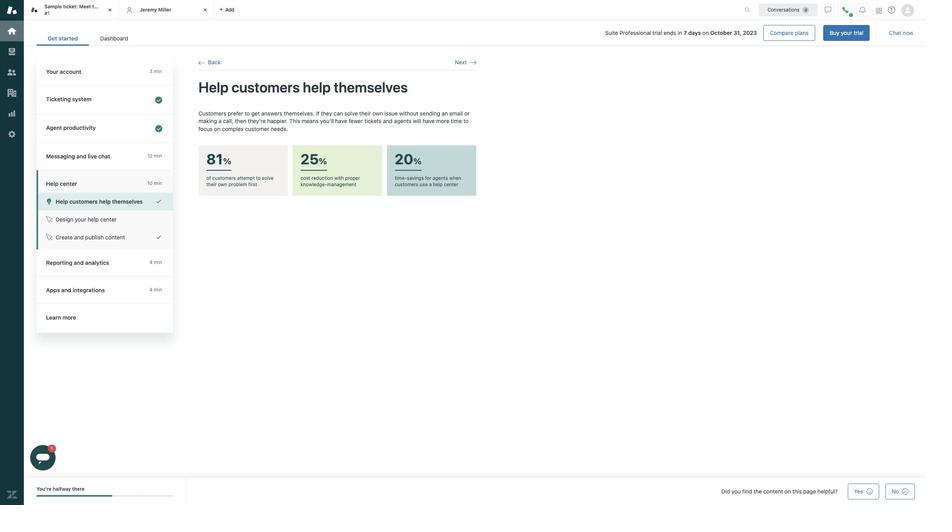 Task type: vqa. For each thing, say whether or not it's contained in the screenshot.
the "Agent" related to Agent interface
no



Task type: locate. For each thing, give the bounding box(es) containing it.
have down can
[[335, 118, 347, 124]]

1 horizontal spatial more
[[436, 118, 450, 124]]

1 vertical spatial their
[[207, 182, 217, 188]]

to up first
[[256, 175, 261, 181]]

to
[[245, 110, 250, 117], [464, 118, 469, 124], [256, 175, 261, 181]]

0 vertical spatial the
[[92, 4, 100, 10]]

customers inside content-title region
[[232, 79, 300, 96]]

answers
[[261, 110, 282, 117]]

2 horizontal spatial on
[[785, 488, 791, 495]]

back button
[[199, 59, 221, 66]]

0 vertical spatial their
[[359, 110, 371, 117]]

time-savings for agents when customers use a help center
[[395, 175, 462, 188]]

content inside button
[[105, 234, 125, 241]]

12 min
[[148, 153, 162, 159]]

% for 20
[[414, 156, 422, 166]]

help inside help customers help themselves button
[[56, 198, 68, 205]]

and left live
[[76, 153, 86, 160]]

4 for apps and integrations
[[150, 287, 153, 293]]

plans
[[795, 29, 809, 36]]

and down the issue
[[383, 118, 393, 124]]

ticket
[[101, 4, 114, 10]]

help customers help themselves
[[199, 79, 408, 96], [56, 198, 143, 205]]

1 4 from the top
[[150, 259, 153, 265]]

and for apps and integrations
[[61, 287, 71, 293]]

customers up answers
[[232, 79, 300, 96]]

to left get
[[245, 110, 250, 117]]

1 horizontal spatial their
[[359, 110, 371, 117]]

own up tickets
[[373, 110, 383, 117]]

31,
[[734, 29, 742, 36]]

1 vertical spatial your
[[75, 216, 86, 223]]

1 vertical spatial on
[[214, 125, 221, 132]]

issue
[[385, 110, 398, 117]]

cost
[[301, 175, 310, 181]]

content left this
[[764, 488, 783, 495]]

0 vertical spatial agents
[[394, 118, 412, 124]]

help down help center
[[56, 198, 68, 205]]

content
[[105, 234, 125, 241], [764, 488, 783, 495]]

81
[[207, 151, 223, 168]]

the inside "footer"
[[754, 488, 762, 495]]

customers up problem
[[212, 175, 236, 181]]

10
[[147, 180, 153, 186]]

themselves up 'design your help center' button
[[112, 198, 143, 205]]

0 horizontal spatial agents
[[394, 118, 412, 124]]

1 vertical spatial solve
[[262, 175, 274, 181]]

conversations
[[768, 7, 800, 13]]

agents
[[394, 118, 412, 124], [433, 175, 448, 181]]

0 vertical spatial more
[[436, 118, 450, 124]]

min inside your account heading
[[154, 68, 162, 74]]

help up if
[[303, 79, 331, 96]]

1 vertical spatial 4 min
[[150, 287, 162, 293]]

20
[[395, 151, 414, 168]]

1 horizontal spatial content
[[764, 488, 783, 495]]

center down 'messaging'
[[60, 180, 77, 187]]

savings
[[407, 175, 424, 181]]

agents down without
[[394, 118, 412, 124]]

own left problem
[[218, 182, 227, 188]]

0 horizontal spatial have
[[335, 118, 347, 124]]

help customers help themselves up 'design your help center' button
[[56, 198, 143, 205]]

trial inside button
[[854, 29, 864, 36]]

tab containing sample ticket: meet the ticket
[[24, 0, 119, 20]]

1 horizontal spatial trial
[[854, 29, 864, 36]]

0 vertical spatial content
[[105, 234, 125, 241]]

1 vertical spatial themselves
[[112, 198, 143, 205]]

2 horizontal spatial %
[[414, 156, 422, 166]]

then
[[235, 118, 246, 124]]

of
[[207, 175, 211, 181]]

1 horizontal spatial to
[[256, 175, 261, 181]]

buy your trial
[[830, 29, 864, 36]]

footer
[[24, 478, 927, 505]]

2 horizontal spatial center
[[444, 182, 459, 188]]

0 vertical spatial themselves
[[334, 79, 408, 96]]

get started image
[[7, 26, 17, 36]]

and for reporting and analytics
[[74, 259, 84, 266]]

call,
[[223, 118, 234, 124]]

2 4 min from the top
[[150, 287, 162, 293]]

themselves inside button
[[112, 198, 143, 205]]

the right the "meet"
[[92, 4, 100, 10]]

this
[[289, 118, 300, 124]]

on inside "footer"
[[785, 488, 791, 495]]

sample
[[44, 4, 62, 10]]

themselves up the issue
[[334, 79, 408, 96]]

learn more
[[46, 314, 76, 321]]

2 vertical spatial help
[[56, 198, 68, 205]]

agent productivity
[[46, 124, 96, 131]]

started
[[59, 35, 78, 42]]

time-
[[395, 175, 407, 181]]

2 have from the left
[[423, 118, 435, 124]]

content-title region
[[199, 78, 477, 97]]

%
[[223, 156, 232, 166], [319, 156, 327, 166], [414, 156, 422, 166]]

can
[[334, 110, 343, 117]]

solve inside of customers attempt to solve their own problem first
[[262, 175, 274, 181]]

miller
[[158, 7, 171, 13]]

0 vertical spatial solve
[[345, 110, 358, 117]]

0 vertical spatial a
[[219, 118, 222, 124]]

1 horizontal spatial center
[[100, 216, 117, 223]]

1 vertical spatial 4
[[150, 287, 153, 293]]

1 have from the left
[[335, 118, 347, 124]]

trial down notifications icon
[[854, 29, 864, 36]]

tab list
[[37, 31, 139, 46]]

% inside 25 %
[[319, 156, 327, 166]]

0 horizontal spatial help customers help themselves
[[56, 198, 143, 205]]

0 horizontal spatial themselves
[[112, 198, 143, 205]]

and inside button
[[74, 234, 84, 241]]

solve up fewer
[[345, 110, 358, 117]]

to down or
[[464, 118, 469, 124]]

solve right attempt at the left
[[262, 175, 274, 181]]

0 vertical spatial help
[[199, 79, 229, 96]]

% up of customers attempt to solve their own problem first
[[223, 156, 232, 166]]

0 horizontal spatial %
[[223, 156, 232, 166]]

a left call,
[[219, 118, 222, 124]]

halfway
[[53, 486, 71, 492]]

customers
[[232, 79, 300, 96], [212, 175, 236, 181], [395, 182, 419, 188], [69, 198, 98, 205]]

3 min from the top
[[154, 180, 162, 186]]

buy your trial button
[[824, 25, 870, 41]]

get help image
[[888, 6, 896, 14]]

2 horizontal spatial to
[[464, 118, 469, 124]]

on inside section
[[703, 29, 709, 36]]

conversations button
[[759, 3, 818, 16]]

center down help customers help themselves button on the left top
[[100, 216, 117, 223]]

on inside customers prefer to get answers themselves. if they can solve their own issue without sending an email or making a call, then they're happier. this means you'll have fewer tickets and agents will have more time to focus on complex customer needs.
[[214, 125, 221, 132]]

min for help center
[[154, 180, 162, 186]]

1 min from the top
[[154, 68, 162, 74]]

the for content
[[754, 488, 762, 495]]

1 horizontal spatial a
[[429, 182, 432, 188]]

a right use
[[429, 182, 432, 188]]

and
[[383, 118, 393, 124], [76, 153, 86, 160], [74, 234, 84, 241], [74, 259, 84, 266], [61, 287, 71, 293]]

0 vertical spatial 4 min
[[150, 259, 162, 265]]

their inside customers prefer to get answers themselves. if they can solve their own issue without sending an email or making a call, then they're happier. this means you'll have fewer tickets and agents will have more time to focus on complex customer needs.
[[359, 110, 371, 117]]

1 vertical spatial agents
[[433, 175, 448, 181]]

1 vertical spatial more
[[63, 314, 76, 321]]

1 vertical spatial the
[[754, 488, 762, 495]]

on right the focus
[[214, 125, 221, 132]]

0 vertical spatial on
[[703, 29, 709, 36]]

and left analytics
[[74, 259, 84, 266]]

customers inside help customers help themselves button
[[69, 198, 98, 205]]

their down "of"
[[207, 182, 217, 188]]

4 min from the top
[[154, 259, 162, 265]]

0 horizontal spatial the
[[92, 4, 100, 10]]

next
[[455, 59, 467, 66]]

zendesk support image
[[7, 5, 17, 15]]

prefer
[[228, 110, 243, 117]]

their inside of customers attempt to solve their own problem first
[[207, 182, 217, 188]]

help down 'messaging'
[[46, 180, 58, 187]]

2 vertical spatial on
[[785, 488, 791, 495]]

1 % from the left
[[223, 156, 232, 166]]

apps
[[46, 287, 60, 293]]

1 vertical spatial a
[[429, 182, 432, 188]]

more down the 'an'
[[436, 118, 450, 124]]

trial left ends
[[653, 29, 663, 36]]

1 horizontal spatial on
[[703, 29, 709, 36]]

own inside customers prefer to get answers themselves. if they can solve their own issue without sending an email or making a call, then they're happier. this means you'll have fewer tickets and agents will have more time to focus on complex customer needs.
[[373, 110, 383, 117]]

cost reduction with proper knowledge-management
[[301, 175, 360, 188]]

on right days
[[703, 29, 709, 36]]

0 horizontal spatial solve
[[262, 175, 274, 181]]

0 horizontal spatial on
[[214, 125, 221, 132]]

1 horizontal spatial your
[[841, 29, 853, 36]]

chat now
[[890, 29, 914, 36]]

yes
[[855, 488, 864, 495]]

making
[[199, 118, 217, 124]]

customers prefer to get answers themselves. if they can solve their own issue without sending an email or making a call, then they're happier. this means you'll have fewer tickets and agents will have more time to focus on complex customer needs.
[[199, 110, 470, 132]]

sample ticket: meet the ticket #1
[[44, 4, 114, 16]]

there
[[72, 486, 85, 492]]

1 horizontal spatial have
[[423, 118, 435, 124]]

#1
[[44, 10, 50, 16]]

own inside of customers attempt to solve their own problem first
[[218, 182, 227, 188]]

proper
[[345, 175, 360, 181]]

1 vertical spatial content
[[764, 488, 783, 495]]

progress-bar progress bar
[[37, 495, 173, 497]]

your right buy
[[841, 29, 853, 36]]

or
[[465, 110, 470, 117]]

create and publish content
[[56, 234, 125, 241]]

on left this
[[785, 488, 791, 495]]

on
[[703, 29, 709, 36], [214, 125, 221, 132], [785, 488, 791, 495]]

now
[[903, 29, 914, 36]]

tab list containing get started
[[37, 31, 139, 46]]

learn more button
[[37, 304, 172, 331]]

have down sending
[[423, 118, 435, 124]]

center inside 'design your help center' button
[[100, 216, 117, 223]]

own
[[373, 110, 383, 117], [218, 182, 227, 188]]

help customers help themselves inside button
[[56, 198, 143, 205]]

1 trial from the left
[[653, 29, 663, 36]]

1 horizontal spatial %
[[319, 156, 327, 166]]

and right apps
[[61, 287, 71, 293]]

0 vertical spatial help customers help themselves
[[199, 79, 408, 96]]

% inside 81 %
[[223, 156, 232, 166]]

section
[[146, 25, 870, 41]]

1 vertical spatial own
[[218, 182, 227, 188]]

help up 'design your help center' button
[[99, 198, 111, 205]]

0 vertical spatial your
[[841, 29, 853, 36]]

0 horizontal spatial own
[[218, 182, 227, 188]]

0 horizontal spatial a
[[219, 118, 222, 124]]

agents right for
[[433, 175, 448, 181]]

% inside 20 %
[[414, 156, 422, 166]]

3 % from the left
[[414, 156, 422, 166]]

2 vertical spatial to
[[256, 175, 261, 181]]

% for 81
[[223, 156, 232, 166]]

tab
[[24, 0, 119, 20]]

center down when
[[444, 182, 459, 188]]

customers down time-
[[395, 182, 419, 188]]

an
[[442, 110, 448, 117]]

help up publish
[[88, 216, 99, 223]]

first
[[248, 182, 257, 188]]

customers up the design your help center
[[69, 198, 98, 205]]

the
[[92, 4, 100, 10], [754, 488, 762, 495]]

solve inside customers prefer to get answers themselves. if they can solve their own issue without sending an email or making a call, then they're happier. this means you'll have fewer tickets and agents will have more time to focus on complex customer needs.
[[345, 110, 358, 117]]

solve
[[345, 110, 358, 117], [262, 175, 274, 181]]

productivity
[[63, 124, 96, 131]]

their up tickets
[[359, 110, 371, 117]]

1 4 min from the top
[[150, 259, 162, 265]]

0 vertical spatial to
[[245, 110, 250, 117]]

this
[[793, 488, 802, 495]]

25
[[301, 151, 319, 168]]

81 %
[[207, 151, 232, 168]]

1 horizontal spatial own
[[373, 110, 383, 117]]

min for apps and integrations
[[154, 287, 162, 293]]

help customers help themselves up themselves.
[[199, 79, 408, 96]]

and right the create
[[74, 234, 84, 241]]

2 4 from the top
[[150, 287, 153, 293]]

region
[[199, 109, 477, 196]]

4
[[150, 259, 153, 265], [150, 287, 153, 293]]

agents inside time-savings for agents when customers use a help center
[[433, 175, 448, 181]]

2 trial from the left
[[854, 29, 864, 36]]

help
[[303, 79, 331, 96], [433, 182, 443, 188], [99, 198, 111, 205], [88, 216, 99, 223]]

% up reduction
[[319, 156, 327, 166]]

the inside the sample ticket: meet the ticket #1
[[92, 4, 100, 10]]

and for create and publish content
[[74, 234, 84, 241]]

1 horizontal spatial themselves
[[334, 79, 408, 96]]

content down 'design your help center' button
[[105, 234, 125, 241]]

days
[[689, 29, 701, 36]]

0 horizontal spatial their
[[207, 182, 217, 188]]

help down back
[[199, 79, 229, 96]]

the right find
[[754, 488, 762, 495]]

1 horizontal spatial agents
[[433, 175, 448, 181]]

1 horizontal spatial help customers help themselves
[[199, 79, 408, 96]]

design your help center button
[[38, 210, 173, 228]]

1 horizontal spatial the
[[754, 488, 762, 495]]

center inside time-savings for agents when customers use a help center
[[444, 182, 459, 188]]

1 vertical spatial help customers help themselves
[[56, 198, 143, 205]]

their
[[359, 110, 371, 117], [207, 182, 217, 188]]

0 horizontal spatial your
[[75, 216, 86, 223]]

% up the savings
[[414, 156, 422, 166]]

more right learn
[[63, 314, 76, 321]]

0 horizontal spatial trial
[[653, 29, 663, 36]]

add button
[[214, 0, 239, 19]]

the for ticket
[[92, 4, 100, 10]]

help inside button
[[99, 198, 111, 205]]

if
[[316, 110, 320, 117]]

0 vertical spatial 4
[[150, 259, 153, 265]]

your inside button
[[841, 29, 853, 36]]

0 horizontal spatial content
[[105, 234, 125, 241]]

chat now button
[[883, 25, 920, 41]]

0 horizontal spatial more
[[63, 314, 76, 321]]

your right "design"
[[75, 216, 86, 223]]

5 min from the top
[[154, 287, 162, 293]]

trial
[[653, 29, 663, 36], [854, 29, 864, 36]]

min for reporting and analytics
[[154, 259, 162, 265]]

more
[[436, 118, 450, 124], [63, 314, 76, 321]]

0 vertical spatial own
[[373, 110, 383, 117]]

2 % from the left
[[319, 156, 327, 166]]

help right use
[[433, 182, 443, 188]]

ticketing system button
[[37, 86, 172, 114]]

2 min from the top
[[154, 153, 162, 159]]

1 horizontal spatial solve
[[345, 110, 358, 117]]

your inside button
[[75, 216, 86, 223]]

they
[[321, 110, 332, 117]]



Task type: describe. For each thing, give the bounding box(es) containing it.
with
[[335, 175, 344, 181]]

section containing suite professional trial ends in
[[146, 25, 870, 41]]

and for messaging and live chat
[[76, 153, 86, 160]]

a inside time-savings for agents when customers use a help center
[[429, 182, 432, 188]]

reporting
[[46, 259, 72, 266]]

account
[[60, 68, 81, 75]]

messaging
[[46, 153, 75, 160]]

customer
[[245, 125, 269, 132]]

for
[[425, 175, 432, 181]]

October 31, 2023 text field
[[711, 29, 757, 36]]

messaging and live chat
[[46, 153, 110, 160]]

professional
[[620, 29, 651, 36]]

help inside button
[[88, 216, 99, 223]]

more inside customers prefer to get answers themselves. if they can solve their own issue without sending an email or making a call, then they're happier. this means you'll have fewer tickets and agents will have more time to focus on complex customer needs.
[[436, 118, 450, 124]]

close image
[[106, 6, 114, 14]]

focus
[[199, 125, 213, 132]]

main element
[[0, 0, 24, 505]]

page
[[804, 488, 816, 495]]

did
[[722, 488, 730, 495]]

create and publish content button
[[38, 228, 173, 246]]

you
[[732, 488, 741, 495]]

october
[[711, 29, 733, 36]]

trial for professional
[[653, 29, 663, 36]]

live
[[88, 153, 97, 160]]

4 min for analytics
[[150, 259, 162, 265]]

% for 25
[[319, 156, 327, 166]]

close image
[[201, 6, 209, 14]]

12
[[148, 153, 153, 159]]

apps and integrations
[[46, 287, 105, 293]]

min for messaging and live chat
[[154, 153, 162, 159]]

help inside content-title region
[[303, 79, 331, 96]]

your account heading
[[37, 58, 173, 86]]

agents inside customers prefer to get answers themselves. if they can solve their own issue without sending an email or making a call, then they're happier. this means you'll have fewer tickets and agents will have more time to focus on complex customer needs.
[[394, 118, 412, 124]]

helpful?
[[818, 488, 838, 495]]

you're
[[37, 486, 51, 492]]

reduction
[[312, 175, 333, 181]]

0 horizontal spatial to
[[245, 110, 250, 117]]

help inside content-title region
[[199, 79, 229, 96]]

you'll
[[320, 118, 334, 124]]

content inside "footer"
[[764, 488, 783, 495]]

compare plans
[[770, 29, 809, 36]]

dashboard
[[100, 35, 128, 42]]

get
[[251, 110, 260, 117]]

customers inside time-savings for agents when customers use a help center
[[395, 182, 419, 188]]

0 horizontal spatial center
[[60, 180, 77, 187]]

to inside of customers attempt to solve their own problem first
[[256, 175, 261, 181]]

dashboard tab
[[89, 31, 139, 46]]

attempt
[[237, 175, 255, 181]]

reporting image
[[7, 108, 17, 119]]

help inside time-savings for agents when customers use a help center
[[433, 182, 443, 188]]

trial for your
[[854, 29, 864, 36]]

fewer
[[349, 118, 363, 124]]

button displays agent's chat status as invisible. image
[[825, 7, 832, 13]]

next button
[[455, 59, 477, 66]]

integrations
[[73, 287, 105, 293]]

suite
[[605, 29, 618, 36]]

help customers help themselves button
[[38, 193, 173, 210]]

customers image
[[7, 67, 17, 77]]

progress bar image
[[37, 495, 112, 497]]

agent
[[46, 124, 62, 131]]

4 for reporting and analytics
[[150, 259, 153, 265]]

back
[[208, 59, 221, 66]]

25 %
[[301, 151, 327, 168]]

themselves inside content-title region
[[334, 79, 408, 96]]

system
[[72, 96, 92, 102]]

your for buy
[[841, 29, 853, 36]]

themselves.
[[284, 110, 315, 117]]

and inside customers prefer to get answers themselves. if they can solve their own issue without sending an email or making a call, then they're happier. this means you'll have fewer tickets and agents will have more time to focus on complex customer needs.
[[383, 118, 393, 124]]

find
[[743, 488, 753, 495]]

happier.
[[267, 118, 288, 124]]

jeremy miller
[[140, 7, 171, 13]]

ticket:
[[63, 4, 78, 10]]

you're halfway there
[[37, 486, 85, 492]]

notifications image
[[860, 7, 866, 13]]

without
[[399, 110, 419, 117]]

ends
[[664, 29, 677, 36]]

they're
[[248, 118, 266, 124]]

means
[[302, 118, 319, 124]]

no button
[[886, 484, 915, 500]]

did you find the content on this page helpful?
[[722, 488, 838, 495]]

design
[[56, 216, 73, 223]]

reporting and analytics
[[46, 259, 109, 266]]

1 vertical spatial to
[[464, 118, 469, 124]]

use
[[420, 182, 428, 188]]

min for your account
[[154, 68, 162, 74]]

7
[[684, 29, 687, 36]]

organizations image
[[7, 88, 17, 98]]

in
[[678, 29, 683, 36]]

learn
[[46, 314, 61, 321]]

region containing 81
[[199, 109, 477, 196]]

3 min
[[150, 68, 162, 74]]

buy
[[830, 29, 840, 36]]

sending
[[420, 110, 440, 117]]

add
[[226, 7, 235, 13]]

tabs tab list
[[24, 0, 737, 20]]

suite professional trial ends in 7 days on october 31, 2023
[[605, 29, 757, 36]]

views image
[[7, 46, 17, 57]]

jeremy
[[140, 7, 157, 13]]

jeremy miller tab
[[119, 0, 214, 20]]

problem
[[229, 182, 247, 188]]

admin image
[[7, 129, 17, 139]]

design your help center
[[56, 216, 117, 223]]

zendesk image
[[7, 490, 17, 500]]

help customers help themselves inside content-title region
[[199, 79, 408, 96]]

yes button
[[848, 484, 880, 500]]

time
[[451, 118, 462, 124]]

management
[[327, 182, 356, 188]]

help center
[[46, 180, 77, 187]]

3
[[150, 68, 153, 74]]

more inside dropdown button
[[63, 314, 76, 321]]

footer containing did you find the content on this page helpful?
[[24, 478, 927, 505]]

when
[[450, 175, 462, 181]]

chat
[[890, 29, 902, 36]]

a inside customers prefer to get answers themselves. if they can solve their own issue without sending an email or making a call, then they're happier. this means you'll have fewer tickets and agents will have more time to focus on complex customer needs.
[[219, 118, 222, 124]]

meet
[[79, 4, 91, 10]]

zendesk products image
[[877, 8, 882, 13]]

4 min for integrations
[[150, 287, 162, 293]]

1 vertical spatial help
[[46, 180, 58, 187]]

email
[[450, 110, 463, 117]]

customers inside of customers attempt to solve their own problem first
[[212, 175, 236, 181]]

your for design
[[75, 216, 86, 223]]



